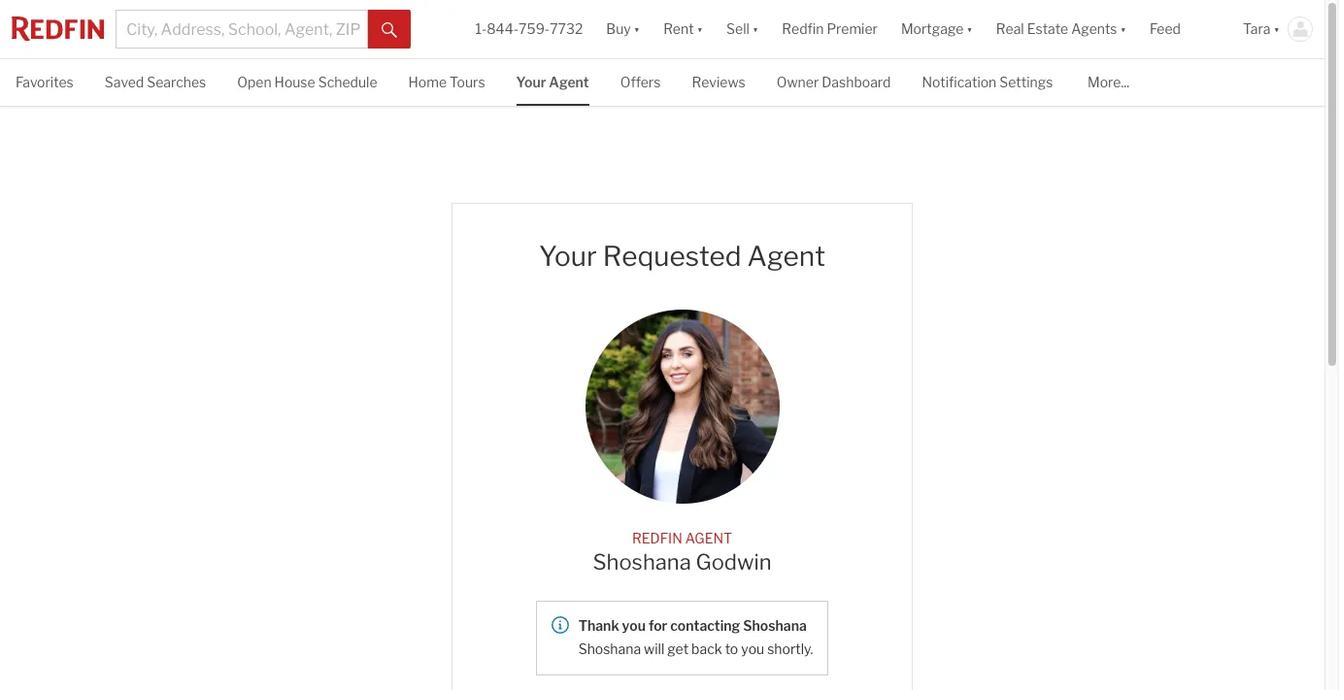 Task type: describe. For each thing, give the bounding box(es) containing it.
sell ▾ button
[[726, 0, 759, 58]]

estate
[[1027, 21, 1068, 37]]

settings
[[999, 74, 1053, 90]]

buy
[[606, 21, 631, 37]]

7732
[[550, 21, 583, 37]]

schedule
[[318, 74, 377, 90]]

▾ for buy ▾
[[634, 21, 640, 37]]

notification settings link
[[922, 59, 1053, 104]]

rent ▾ button
[[652, 0, 715, 58]]

feed button
[[1138, 0, 1231, 58]]

open
[[237, 74, 271, 90]]

agents
[[1071, 21, 1117, 37]]

your for your agent
[[516, 74, 546, 90]]

saved
[[105, 74, 144, 90]]

favorites
[[16, 74, 74, 90]]

thank you for contacting shoshana shoshana will get back to you shortly.
[[578, 618, 813, 658]]

mortgage
[[901, 21, 964, 37]]

favorites link
[[16, 59, 74, 104]]

requested
[[603, 240, 741, 273]]

shortly.
[[767, 641, 813, 658]]

dashboard
[[822, 74, 891, 90]]

agent for redfin agent shoshana godwin
[[685, 530, 732, 546]]

agent for your agent
[[549, 74, 589, 90]]

sell
[[726, 21, 750, 37]]

1 vertical spatial shoshana
[[743, 618, 807, 634]]

buy ▾ button
[[606, 0, 640, 58]]

759-
[[519, 21, 550, 37]]

your agent
[[516, 74, 589, 90]]

thank
[[578, 618, 619, 634]]

offers
[[620, 74, 661, 90]]

0 vertical spatial you
[[622, 618, 646, 634]]

tara ▾
[[1243, 21, 1280, 37]]

redfin for redfin premier
[[782, 21, 824, 37]]

for
[[649, 618, 667, 634]]

owner dashboard link
[[777, 59, 891, 104]]

premier
[[827, 21, 878, 37]]

rent ▾
[[663, 21, 703, 37]]

real estate agents ▾ button
[[984, 0, 1138, 58]]

▾ for rent ▾
[[697, 21, 703, 37]]

shoshana inside redfin agent shoshana godwin
[[593, 549, 691, 575]]

saved searches
[[105, 74, 206, 90]]

open house schedule
[[237, 74, 377, 90]]

feed
[[1150, 21, 1181, 37]]

City, Address, School, Agent, ZIP search field
[[116, 10, 368, 49]]



Task type: locate. For each thing, give the bounding box(es) containing it.
reviews
[[692, 74, 745, 90]]

redfin agent shoshana godwin
[[593, 530, 772, 575]]

shoshana down thank on the left bottom
[[578, 641, 641, 658]]

sell ▾ button
[[715, 0, 770, 58]]

844-
[[487, 21, 519, 37]]

redfin inside button
[[782, 21, 824, 37]]

0 horizontal spatial agent
[[549, 74, 589, 90]]

1 vertical spatial redfin
[[632, 530, 682, 546]]

agent
[[549, 74, 589, 90], [747, 240, 825, 273], [685, 530, 732, 546]]

back
[[691, 641, 722, 658]]

shoshana godwin, redfin agent in nw seattle image
[[585, 309, 779, 503]]

2 vertical spatial shoshana
[[578, 641, 641, 658]]

▾ right sell
[[752, 21, 759, 37]]

▾ right buy
[[634, 21, 640, 37]]

your agent link
[[516, 59, 589, 104]]

2 vertical spatial agent
[[685, 530, 732, 546]]

your for your requested agent
[[539, 240, 597, 273]]

1 vertical spatial agent
[[747, 240, 825, 273]]

mortgage ▾ button
[[889, 0, 984, 58]]

tours
[[450, 74, 485, 90]]

your
[[516, 74, 546, 90], [539, 240, 597, 273]]

0 vertical spatial your
[[516, 74, 546, 90]]

▾ right the mortgage
[[966, 21, 973, 37]]

1 ▾ from the left
[[634, 21, 640, 37]]

submit search image
[[381, 22, 397, 38]]

more...
[[1088, 74, 1129, 90]]

▾ right agents
[[1120, 21, 1126, 37]]

shoshana godwin link
[[593, 549, 772, 575]]

redfin
[[782, 21, 824, 37], [632, 530, 682, 546]]

1-844-759-7732 link
[[475, 21, 583, 37]]

home
[[408, 74, 447, 90]]

2 horizontal spatial agent
[[747, 240, 825, 273]]

contacting
[[670, 618, 740, 634]]

▾ for mortgage ▾
[[966, 21, 973, 37]]

▾
[[634, 21, 640, 37], [697, 21, 703, 37], [752, 21, 759, 37], [966, 21, 973, 37], [1120, 21, 1126, 37], [1274, 21, 1280, 37]]

to
[[725, 641, 738, 658]]

redfin left premier
[[782, 21, 824, 37]]

searches
[[147, 74, 206, 90]]

your requested agent
[[539, 240, 825, 273]]

shoshana up for
[[593, 549, 691, 575]]

real
[[996, 21, 1024, 37]]

▾ right rent
[[697, 21, 703, 37]]

notification settings
[[922, 74, 1053, 90]]

rent ▾ button
[[663, 0, 703, 58]]

offers link
[[620, 59, 661, 104]]

1-844-759-7732
[[475, 21, 583, 37]]

mortgage ▾
[[901, 21, 973, 37]]

house
[[274, 74, 315, 90]]

0 horizontal spatial you
[[622, 618, 646, 634]]

redfin premier button
[[770, 0, 889, 58]]

agent inside 'link'
[[549, 74, 589, 90]]

1 vertical spatial you
[[741, 641, 764, 658]]

0 vertical spatial shoshana
[[593, 549, 691, 575]]

redfin premier
[[782, 21, 878, 37]]

real estate agents ▾ link
[[996, 0, 1126, 58]]

you right to
[[741, 641, 764, 658]]

0 vertical spatial agent
[[549, 74, 589, 90]]

will
[[644, 641, 664, 658]]

0 horizontal spatial redfin
[[632, 530, 682, 546]]

▾ for sell ▾
[[752, 21, 759, 37]]

3 ▾ from the left
[[752, 21, 759, 37]]

your inside your agent 'link'
[[516, 74, 546, 90]]

real estate agents ▾
[[996, 21, 1126, 37]]

1 vertical spatial your
[[539, 240, 597, 273]]

agent inside redfin agent shoshana godwin
[[685, 530, 732, 546]]

saved searches link
[[105, 59, 206, 104]]

mortgage ▾ button
[[901, 0, 973, 58]]

4 ▾ from the left
[[966, 21, 973, 37]]

1 horizontal spatial redfin
[[782, 21, 824, 37]]

tara
[[1243, 21, 1271, 37]]

1 horizontal spatial you
[[741, 641, 764, 658]]

you left for
[[622, 618, 646, 634]]

sell ▾
[[726, 21, 759, 37]]

get
[[667, 641, 689, 658]]

shoshana up shortly.
[[743, 618, 807, 634]]

godwin
[[696, 549, 772, 575]]

redfin up shoshana godwin link
[[632, 530, 682, 546]]

you
[[622, 618, 646, 634], [741, 641, 764, 658]]

1-
[[475, 21, 487, 37]]

redfin for redfin agent shoshana godwin
[[632, 530, 682, 546]]

1 horizontal spatial agent
[[685, 530, 732, 546]]

redfin inside redfin agent shoshana godwin
[[632, 530, 682, 546]]

0 vertical spatial redfin
[[782, 21, 824, 37]]

owner
[[777, 74, 819, 90]]

6 ▾ from the left
[[1274, 21, 1280, 37]]

notification
[[922, 74, 997, 90]]

2 ▾ from the left
[[697, 21, 703, 37]]

reviews link
[[692, 59, 745, 104]]

open house schedule link
[[237, 59, 377, 104]]

rent
[[663, 21, 694, 37]]

shoshana
[[593, 549, 691, 575], [743, 618, 807, 634], [578, 641, 641, 658]]

▾ for tara ▾
[[1274, 21, 1280, 37]]

buy ▾
[[606, 21, 640, 37]]

▾ right the tara
[[1274, 21, 1280, 37]]

owner dashboard
[[777, 74, 891, 90]]

home tours
[[408, 74, 485, 90]]

home tours link
[[408, 59, 485, 104]]

5 ▾ from the left
[[1120, 21, 1126, 37]]

buy ▾ button
[[595, 0, 652, 58]]



Task type: vqa. For each thing, say whether or not it's contained in the screenshot.
redfin agent shoshana godwin
yes



